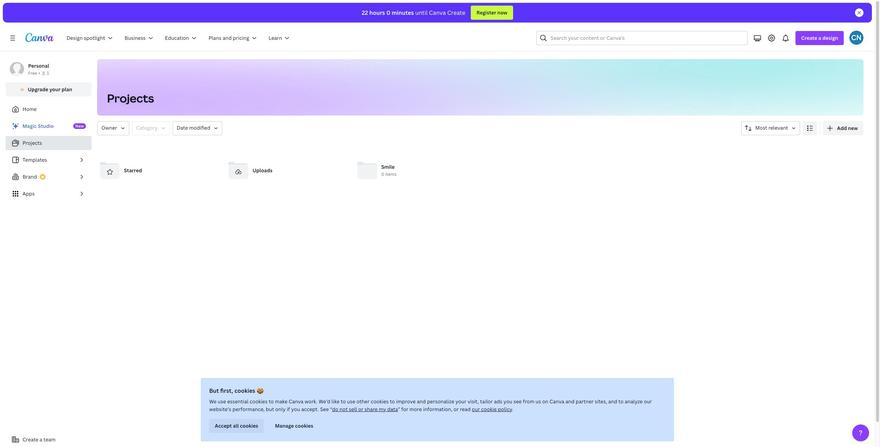 Task type: describe. For each thing, give the bounding box(es) containing it.
Category button
[[132, 121, 170, 135]]

Search search field
[[551, 31, 734, 45]]

top level navigation element
[[62, 31, 297, 45]]



Task type: vqa. For each thing, say whether or not it's contained in the screenshot.
search box
yes



Task type: locate. For each thing, give the bounding box(es) containing it.
cara nguyen image
[[850, 31, 864, 45], [850, 31, 864, 45]]

Owner button
[[97, 121, 129, 135]]

dialog
[[201, 378, 674, 442]]

list
[[6, 119, 92, 201]]

Sort by button
[[742, 121, 801, 135]]

Date modified button
[[173, 121, 222, 135]]

None search field
[[537, 31, 748, 45]]



